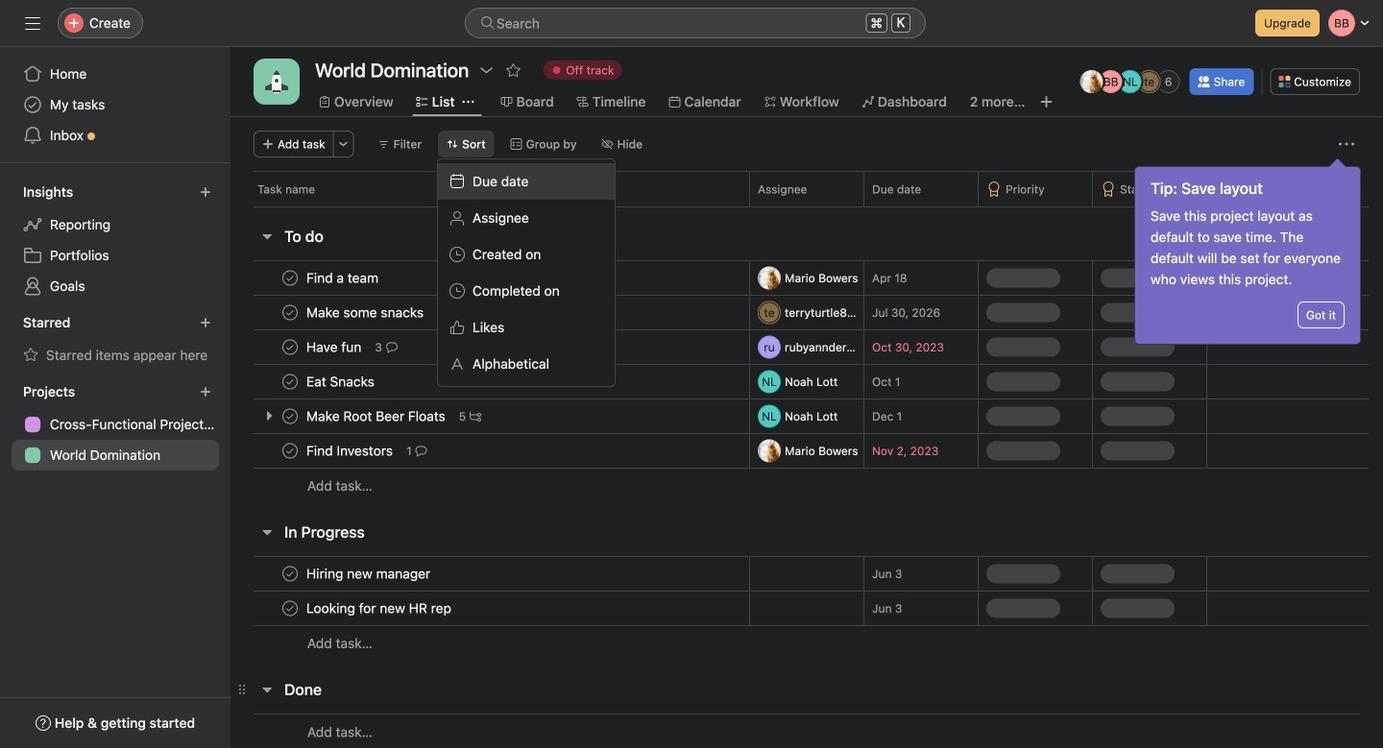 Task type: vqa. For each thing, say whether or not it's contained in the screenshot.
Task name text field inside the Hiring new manager CELL
yes



Task type: describe. For each thing, give the bounding box(es) containing it.
task name text field for mark complete checkbox in hiring new manager cell
[[303, 564, 436, 584]]

expand subtask list for the task make root beer floats image
[[261, 408, 277, 424]]

3 comments image
[[386, 342, 398, 353]]

mark complete image for mark complete checkbox in find investors cell
[[279, 440, 302, 463]]

1 comment image for task name text field inside find investors cell
[[416, 445, 427, 457]]

task name text field for mark complete checkbox in the eat snacks cell
[[303, 372, 380, 392]]

mark complete image for 'make some snacks' cell
[[279, 301, 302, 324]]

mark complete image for have fun cell
[[279, 336, 302, 359]]

mark complete checkbox for have fun cell
[[279, 336, 302, 359]]

eat snacks cell
[[231, 364, 749, 400]]

mark complete image inside the make root beer floats cell
[[279, 405, 302, 428]]

hiring new manager cell
[[231, 556, 749, 592]]

mark complete checkbox for find a team cell
[[279, 267, 302, 290]]

task name text field for find a team cell
[[303, 269, 384, 288]]

tab actions image
[[463, 96, 474, 108]]

more actions image
[[1339, 136, 1355, 152]]

collapse task list for this group image for mark complete checkbox inside find a team cell
[[259, 229, 275, 244]]

new project or portfolio image
[[200, 386, 211, 398]]

show options image
[[479, 62, 494, 78]]

projects element
[[0, 375, 231, 475]]

mark complete checkbox inside looking for new hr rep cell
[[279, 597, 302, 620]]

make some snacks cell
[[231, 295, 749, 331]]



Task type: locate. For each thing, give the bounding box(es) containing it.
1 task name text field from the top
[[303, 303, 430, 322]]

task name text field inside find a team cell
[[303, 269, 384, 288]]

add tab image
[[1039, 94, 1055, 110]]

mark complete checkbox inside the make root beer floats cell
[[279, 405, 302, 428]]

more actions image
[[338, 138, 349, 150]]

Mark complete checkbox
[[279, 267, 302, 290], [279, 301, 302, 324], [279, 336, 302, 359], [279, 370, 302, 393], [279, 440, 302, 463], [279, 563, 302, 586]]

0 vertical spatial task name text field
[[303, 269, 384, 288]]

3 task name text field from the top
[[303, 372, 380, 392]]

1 vertical spatial collapse task list for this group image
[[259, 525, 275, 540]]

0 horizontal spatial 1 comment image
[[416, 445, 427, 457]]

task name text field for mark complete checkbox in the have fun cell
[[303, 338, 367, 357]]

find investors cell
[[231, 433, 749, 469]]

1 vertical spatial task name text field
[[303, 407, 451, 426]]

mark complete image for mark complete checkbox inside find a team cell
[[279, 267, 302, 290]]

1 task name text field from the top
[[303, 269, 384, 288]]

1 comment image for task name text box inside the 'make some snacks' cell
[[447, 307, 458, 318]]

4 mark complete image from the top
[[279, 563, 302, 586]]

mark complete checkbox for 'make some snacks' cell
[[279, 301, 302, 324]]

None field
[[465, 8, 926, 38]]

Task name text field
[[303, 303, 430, 322], [303, 338, 367, 357], [303, 372, 380, 392], [303, 564, 436, 584], [303, 599, 457, 618]]

header to do tree grid
[[231, 260, 1384, 503]]

collapse task list for this group image
[[259, 682, 275, 698]]

mark complete image inside hiring new manager cell
[[279, 563, 302, 586]]

mark complete image
[[279, 301, 302, 324], [279, 336, 302, 359], [279, 370, 302, 393], [279, 597, 302, 620]]

1 comment image up have fun cell
[[447, 307, 458, 318]]

4 mark complete image from the top
[[279, 597, 302, 620]]

mark complete image for mark complete checkbox in hiring new manager cell
[[279, 563, 302, 586]]

3 mark complete checkbox from the top
[[279, 336, 302, 359]]

starred element
[[0, 306, 231, 375]]

1 comment image down the make root beer floats cell
[[416, 445, 427, 457]]

2 task name text field from the top
[[303, 338, 367, 357]]

task name text field for find investors cell
[[303, 441, 399, 461]]

3 mark complete image from the top
[[279, 370, 302, 393]]

mark complete checkbox inside eat snacks cell
[[279, 370, 302, 393]]

2 mark complete checkbox from the top
[[279, 597, 302, 620]]

mark complete image
[[279, 267, 302, 290], [279, 405, 302, 428], [279, 440, 302, 463], [279, 563, 302, 586]]

5 mark complete checkbox from the top
[[279, 440, 302, 463]]

1 horizontal spatial 1 comment image
[[447, 307, 458, 318]]

2 task name text field from the top
[[303, 407, 451, 426]]

1 vertical spatial 1 comment image
[[416, 445, 427, 457]]

5 task name text field from the top
[[303, 599, 457, 618]]

tooltip
[[1136, 161, 1360, 344]]

mark complete image inside find a team cell
[[279, 267, 302, 290]]

collapse task list for this group image for mark complete checkbox in hiring new manager cell
[[259, 525, 275, 540]]

hide sidebar image
[[25, 15, 40, 31]]

add items to starred image
[[200, 317, 211, 329]]

6 mark complete checkbox from the top
[[279, 563, 302, 586]]

0 vertical spatial 1 comment image
[[447, 307, 458, 318]]

1 comment image
[[447, 307, 458, 318], [416, 445, 427, 457]]

task name text field inside the make root beer floats cell
[[303, 407, 451, 426]]

4 mark complete checkbox from the top
[[279, 370, 302, 393]]

2 vertical spatial task name text field
[[303, 441, 399, 461]]

1 collapse task list for this group image from the top
[[259, 229, 275, 244]]

4 task name text field from the top
[[303, 564, 436, 584]]

find a team cell
[[231, 260, 749, 296]]

mark complete checkbox inside find a team cell
[[279, 267, 302, 290]]

Mark complete checkbox
[[279, 405, 302, 428], [279, 597, 302, 620]]

mark complete checkbox for eat snacks cell
[[279, 370, 302, 393]]

mark complete checkbox inside find investors cell
[[279, 440, 302, 463]]

1 comment image inside find investors cell
[[416, 445, 427, 457]]

1 mark complete image from the top
[[279, 301, 302, 324]]

0 vertical spatial mark complete checkbox
[[279, 405, 302, 428]]

1 mark complete checkbox from the top
[[279, 267, 302, 290]]

looking for new hr rep cell
[[231, 591, 749, 626]]

task name text field inside looking for new hr rep cell
[[303, 599, 457, 618]]

mark complete checkbox inside have fun cell
[[279, 336, 302, 359]]

mark complete image inside find investors cell
[[279, 440, 302, 463]]

mark complete checkbox for hiring new manager cell
[[279, 563, 302, 586]]

mark complete checkbox for find investors cell
[[279, 440, 302, 463]]

menu item
[[438, 163, 615, 200]]

task name text field inside eat snacks cell
[[303, 372, 380, 392]]

task name text field inside 'make some snacks' cell
[[303, 303, 430, 322]]

have fun cell
[[231, 330, 749, 365]]

Task name text field
[[303, 269, 384, 288], [303, 407, 451, 426], [303, 441, 399, 461]]

mark complete image for looking for new hr rep cell
[[279, 597, 302, 620]]

Search tasks, projects, and more text field
[[465, 8, 926, 38]]

3 mark complete image from the top
[[279, 440, 302, 463]]

add to starred image
[[506, 62, 521, 78]]

row
[[231, 171, 1384, 207], [254, 206, 1369, 208], [231, 260, 1384, 296], [231, 295, 1384, 331], [231, 330, 1384, 365], [231, 364, 1384, 400], [231, 399, 1384, 434], [231, 433, 1384, 469], [231, 468, 1384, 503], [231, 556, 1384, 592], [231, 591, 1384, 626], [231, 625, 1384, 661], [231, 714, 1384, 748]]

1 mark complete image from the top
[[279, 267, 302, 290]]

new insights image
[[200, 186, 211, 198]]

collapse task list for this group image
[[259, 229, 275, 244], [259, 525, 275, 540]]

2 mark complete image from the top
[[279, 336, 302, 359]]

make root beer floats cell
[[231, 399, 749, 434]]

mark complete image inside eat snacks cell
[[279, 370, 302, 393]]

mark complete checkbox inside hiring new manager cell
[[279, 563, 302, 586]]

mark complete checkbox inside 'make some snacks' cell
[[279, 301, 302, 324]]

task name text field inside hiring new manager cell
[[303, 564, 436, 584]]

insights element
[[0, 175, 231, 306]]

task name text field inside find investors cell
[[303, 441, 399, 461]]

task name text field for mark complete checkbox within 'make some snacks' cell
[[303, 303, 430, 322]]

5 subtasks image
[[470, 411, 482, 422]]

2 collapse task list for this group image from the top
[[259, 525, 275, 540]]

1 mark complete checkbox from the top
[[279, 405, 302, 428]]

2 mark complete checkbox from the top
[[279, 301, 302, 324]]

3 task name text field from the top
[[303, 441, 399, 461]]

mark complete image inside have fun cell
[[279, 336, 302, 359]]

mark complete image for eat snacks cell
[[279, 370, 302, 393]]

global element
[[0, 47, 231, 162]]

2 mark complete image from the top
[[279, 405, 302, 428]]

1 vertical spatial mark complete checkbox
[[279, 597, 302, 620]]

task name text field inside have fun cell
[[303, 338, 367, 357]]

rocket image
[[265, 70, 288, 93]]

1 comment image inside 'make some snacks' cell
[[447, 307, 458, 318]]

header in progress tree grid
[[231, 556, 1384, 661]]

mark complete image inside looking for new hr rep cell
[[279, 597, 302, 620]]

0 vertical spatial collapse task list for this group image
[[259, 229, 275, 244]]



